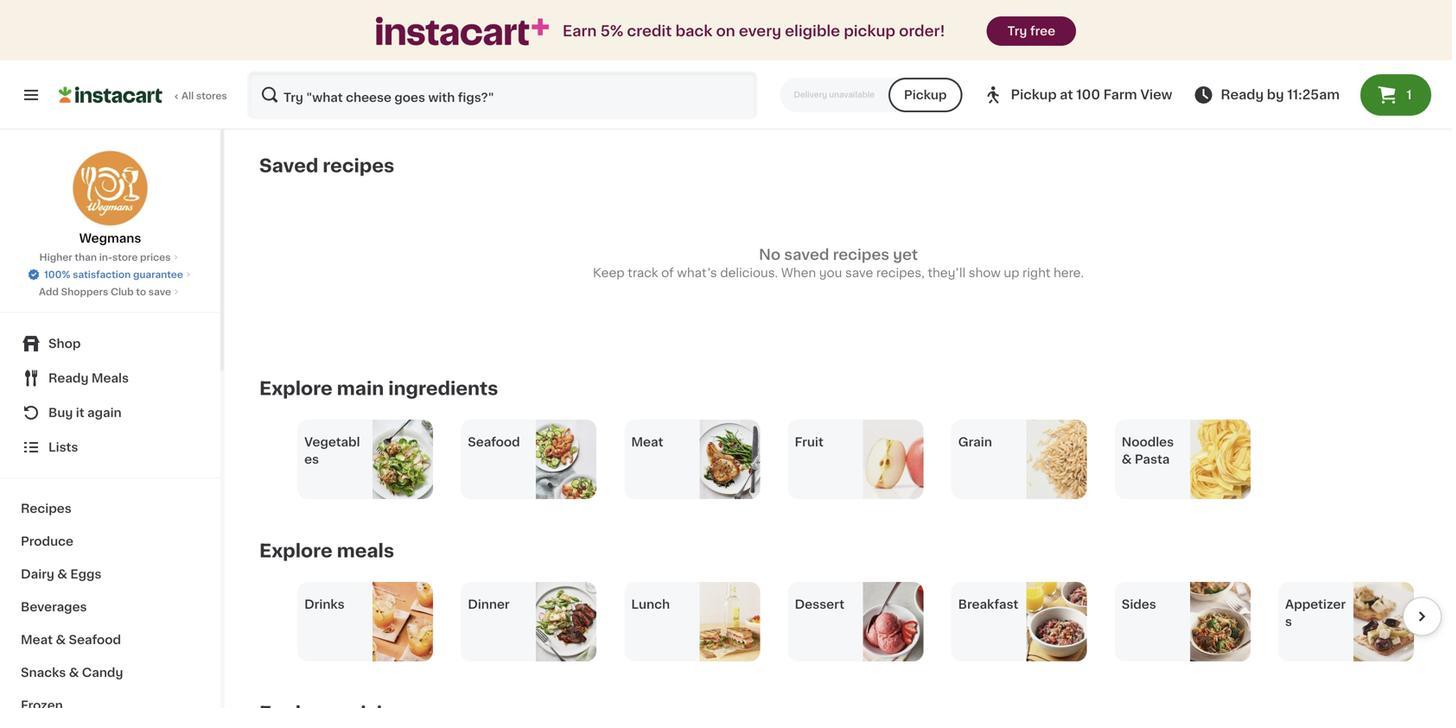 Task type: describe. For each thing, give the bounding box(es) containing it.
ready by 11:25am link
[[1193, 85, 1340, 105]]

for
[[905, 13, 925, 25]]

every
[[739, 24, 781, 38]]

ready
[[1152, 13, 1187, 25]]

Search field
[[249, 73, 756, 118]]

dessert link
[[788, 583, 924, 662]]

100%
[[44, 270, 70, 280]]

0 horizontal spatial recipes
[[323, 157, 394, 175]]

satisfaction
[[73, 270, 131, 280]]

prices
[[140, 253, 171, 262]]

try
[[1007, 25, 1027, 37]]

lunch link
[[624, 583, 760, 662]]

saved
[[259, 157, 318, 175]]

on
[[716, 24, 735, 38]]

produce
[[21, 536, 73, 548]]

100% satisfaction guarantee
[[44, 270, 183, 280]]

seasoned
[[1023, 13, 1082, 25]]

buy it again link
[[10, 396, 210, 430]]

earn
[[563, 24, 597, 38]]

buy
[[48, 407, 73, 419]]

breakfast
[[958, 599, 1019, 611]]

5%
[[600, 24, 623, 38]]

italian-
[[981, 13, 1023, 25]]

canned
[[1137, 30, 1182, 42]]

s
[[1285, 616, 1292, 628]]

fruit
[[795, 437, 824, 449]]

noodles & pasta link
[[1115, 420, 1251, 500]]

free
[[1030, 25, 1055, 37]]

prepped
[[986, 30, 1038, 42]]

up
[[1004, 267, 1019, 279]]

minutes,
[[1262, 13, 1314, 25]]

produce link
[[10, 526, 210, 558]]

snacks
[[21, 667, 66, 679]]

dairy & eggs link
[[10, 558, 210, 591]]

farm
[[1103, 89, 1137, 101]]

you
[[819, 267, 842, 279]]

back
[[675, 24, 713, 38]]

& for pasta
[[1122, 454, 1132, 466]]

higher than in-store prices
[[39, 253, 171, 262]]

1 and from the left
[[1111, 30, 1134, 42]]

dinner
[[468, 599, 510, 611]]

candy
[[82, 667, 123, 679]]

at
[[1060, 89, 1073, 101]]

meat for meat
[[631, 437, 663, 449]]

& for eggs
[[57, 569, 67, 581]]

club
[[111, 287, 134, 297]]

30
[[1242, 13, 1259, 25]]

all stores link
[[59, 71, 228, 119]]

add shoppers club to save
[[39, 287, 171, 297]]

meat & seafood
[[21, 634, 121, 647]]

vegetables
[[1041, 30, 1108, 42]]

100% satisfaction guarantee button
[[27, 264, 194, 282]]

here.
[[1054, 267, 1084, 279]]

1 button
[[1361, 74, 1431, 116]]

main
[[337, 380, 384, 398]]

es
[[304, 454, 319, 466]]

wegmans link
[[72, 150, 148, 247]]

vegetabl
[[304, 437, 360, 449]]

pickup button
[[889, 78, 962, 112]]

buy it again
[[48, 407, 122, 419]]

of
[[661, 267, 674, 279]]

stores
[[196, 91, 227, 101]]

bean
[[1085, 13, 1116, 25]]

pickup at 100 farm view button
[[983, 71, 1172, 119]]

explore for explore meals
[[259, 542, 333, 561]]

guarantee
[[133, 270, 183, 280]]

again
[[87, 407, 122, 419]]

all
[[182, 91, 194, 101]]

pickup
[[844, 24, 895, 38]]

higher than in-store prices link
[[39, 251, 181, 264]]

beans
[[1185, 30, 1223, 42]]

dairy
[[21, 569, 54, 581]]

add shoppers club to save link
[[39, 285, 182, 299]]

appetizer s
[[1285, 599, 1346, 628]]

meat for meat & seafood
[[21, 634, 53, 647]]

vegetabl es link
[[297, 420, 433, 500]]

pickup for pickup at 100 farm view
[[1011, 89, 1057, 101]]

appetizer s link
[[1278, 583, 1414, 662]]

right
[[1023, 267, 1051, 279]]

drinks link
[[297, 583, 433, 662]]

save inside no saved recipes yet keep track of what's delicious. when you save recipes, they'll show up right here.
[[845, 267, 873, 279]]

shop
[[48, 338, 81, 350]]

meals
[[92, 373, 129, 385]]

ready meals link
[[10, 361, 210, 396]]

keep
[[593, 267, 625, 279]]



Task type: vqa. For each thing, say whether or not it's contained in the screenshot.
WITH
no



Task type: locate. For each thing, give the bounding box(es) containing it.
1 horizontal spatial and
[[1226, 30, 1249, 42]]

eggs
[[70, 569, 102, 581]]

use
[[1317, 13, 1339, 25]]

wegmans logo image
[[72, 150, 148, 226]]

2 and from the left
[[1226, 30, 1249, 42]]

save down guarantee
[[148, 287, 171, 297]]

instacart logo image
[[59, 85, 163, 105]]

1 horizontal spatial save
[[845, 267, 873, 279]]

they'll
[[928, 267, 966, 279]]

pickup at 100 farm view
[[1011, 89, 1172, 101]]

in-
[[99, 253, 112, 262]]

1 vertical spatial save
[[148, 287, 171, 297]]

1 horizontal spatial recipes
[[833, 248, 889, 262]]

explore main ingredients
[[259, 380, 498, 398]]

wegmans
[[79, 233, 141, 245]]

ready meals button
[[10, 361, 210, 396]]

1 explore from the top
[[259, 380, 333, 398]]

soup
[[1119, 13, 1149, 25]]

try free
[[1007, 25, 1055, 37]]

0 horizontal spatial ready
[[48, 373, 89, 385]]

explore for explore main ingredients
[[259, 380, 333, 398]]

order!
[[899, 24, 945, 38]]

by
[[1267, 89, 1284, 101]]

ready for ready meals
[[48, 373, 89, 385]]

recipes
[[323, 157, 394, 175], [833, 248, 889, 262]]

0 horizontal spatial seafood
[[69, 634, 121, 647]]

broth.
[[1252, 30, 1288, 42]]

1 horizontal spatial ready
[[1221, 89, 1264, 101]]

seafood down ingredients
[[468, 437, 520, 449]]

when
[[781, 267, 816, 279]]

grain
[[958, 437, 992, 449]]

snacks & candy link
[[10, 657, 210, 690]]

seafood up candy
[[69, 634, 121, 647]]

ready left "by"
[[1221, 89, 1264, 101]]

0 vertical spatial meat
[[631, 437, 663, 449]]

no
[[759, 248, 781, 262]]

beverages
[[21, 602, 87, 614]]

shop link
[[10, 327, 210, 361]]

save right you
[[845, 267, 873, 279]]

recipes,
[[876, 267, 925, 279]]

noodles & pasta
[[1122, 437, 1174, 466]]

noodles
[[1122, 437, 1174, 449]]

pasta
[[1135, 454, 1170, 466]]

instacart plus icon image
[[376, 17, 549, 45]]

beverages link
[[10, 591, 210, 624]]

0 vertical spatial seafood
[[468, 437, 520, 449]]

ready
[[1221, 89, 1264, 101], [48, 373, 89, 385]]

sides link
[[1115, 583, 1251, 662]]

1 vertical spatial meat
[[21, 634, 53, 647]]

0 vertical spatial save
[[845, 267, 873, 279]]

all stores
[[182, 91, 227, 101]]

0 horizontal spatial meat
[[21, 634, 53, 647]]

for a hearty italian-seasoned bean soup ready in under 30 minutes, use pre- prepped vegetables and canned beans and broth.
[[905, 13, 1368, 42]]

ready down shop
[[48, 373, 89, 385]]

1 vertical spatial explore
[[259, 542, 333, 561]]

lists link
[[10, 430, 210, 465]]

pickup inside popup button
[[1011, 89, 1057, 101]]

snacks & candy
[[21, 667, 123, 679]]

& left candy
[[69, 667, 79, 679]]

ready inside popup button
[[48, 373, 89, 385]]

sides
[[1122, 599, 1156, 611]]

1 horizontal spatial seafood
[[468, 437, 520, 449]]

item carousel region
[[259, 583, 1442, 662]]

2 explore from the top
[[259, 542, 333, 561]]

pickup for pickup
[[904, 89, 947, 101]]

& left pasta
[[1122, 454, 1132, 466]]

appetizer
[[1285, 599, 1346, 611]]

pickup down 'order!'
[[904, 89, 947, 101]]

0 horizontal spatial save
[[148, 287, 171, 297]]

and down 30
[[1226, 30, 1249, 42]]

& left eggs
[[57, 569, 67, 581]]

0 vertical spatial ready
[[1221, 89, 1264, 101]]

add
[[39, 287, 59, 297]]

fruit link
[[788, 420, 924, 500]]

service type group
[[780, 78, 962, 112]]

0 vertical spatial recipes
[[323, 157, 394, 175]]

& for candy
[[69, 667, 79, 679]]

no saved recipes yet keep track of what's delicious. when you save recipes, they'll show up right here.
[[593, 248, 1084, 279]]

0 vertical spatial explore
[[259, 380, 333, 398]]

seafood link
[[461, 420, 597, 500]]

recipes up you
[[833, 248, 889, 262]]

& for seafood
[[56, 634, 66, 647]]

dessert
[[795, 599, 845, 611]]

None search field
[[247, 71, 757, 119]]

1 horizontal spatial meat
[[631, 437, 663, 449]]

recipes inside no saved recipes yet keep track of what's delicious. when you save recipes, they'll show up right here.
[[833, 248, 889, 262]]

1 vertical spatial seafood
[[69, 634, 121, 647]]

explore left main
[[259, 380, 333, 398]]

pickup inside button
[[904, 89, 947, 101]]

ready meals
[[48, 373, 129, 385]]

breakfast link
[[951, 583, 1087, 662]]

view
[[1140, 89, 1172, 101]]

&
[[1122, 454, 1132, 466], [57, 569, 67, 581], [56, 634, 66, 647], [69, 667, 79, 679]]

and down soup
[[1111, 30, 1134, 42]]

and
[[1111, 30, 1134, 42], [1226, 30, 1249, 42]]

vegetabl es
[[304, 437, 360, 466]]

ready for ready by 11:25am
[[1221, 89, 1264, 101]]

1
[[1407, 89, 1412, 101]]

yet
[[893, 248, 918, 262]]

than
[[75, 253, 97, 262]]

0 horizontal spatial and
[[1111, 30, 1134, 42]]

drinks
[[304, 599, 345, 611]]

& inside noodles & pasta
[[1122, 454, 1132, 466]]

saved
[[784, 248, 829, 262]]

1 horizontal spatial pickup
[[1011, 89, 1057, 101]]

1 vertical spatial recipes
[[833, 248, 889, 262]]

what's
[[677, 267, 717, 279]]

explore up drinks
[[259, 542, 333, 561]]

show
[[969, 267, 1001, 279]]

ingredients
[[388, 380, 498, 398]]

explore meals
[[259, 542, 394, 561]]

recipes right saved
[[323, 157, 394, 175]]

0 horizontal spatial pickup
[[904, 89, 947, 101]]

11:25am
[[1287, 89, 1340, 101]]

100
[[1076, 89, 1100, 101]]

delicious.
[[720, 267, 778, 279]]

explore
[[259, 380, 333, 398], [259, 542, 333, 561]]

& down beverages on the left bottom
[[56, 634, 66, 647]]

1 vertical spatial ready
[[48, 373, 89, 385]]

pickup left at
[[1011, 89, 1057, 101]]

dinner link
[[461, 583, 597, 662]]

higher
[[39, 253, 72, 262]]

recipes link
[[10, 493, 210, 526]]

meat
[[631, 437, 663, 449], [21, 634, 53, 647]]

pre-
[[1342, 13, 1368, 25]]



